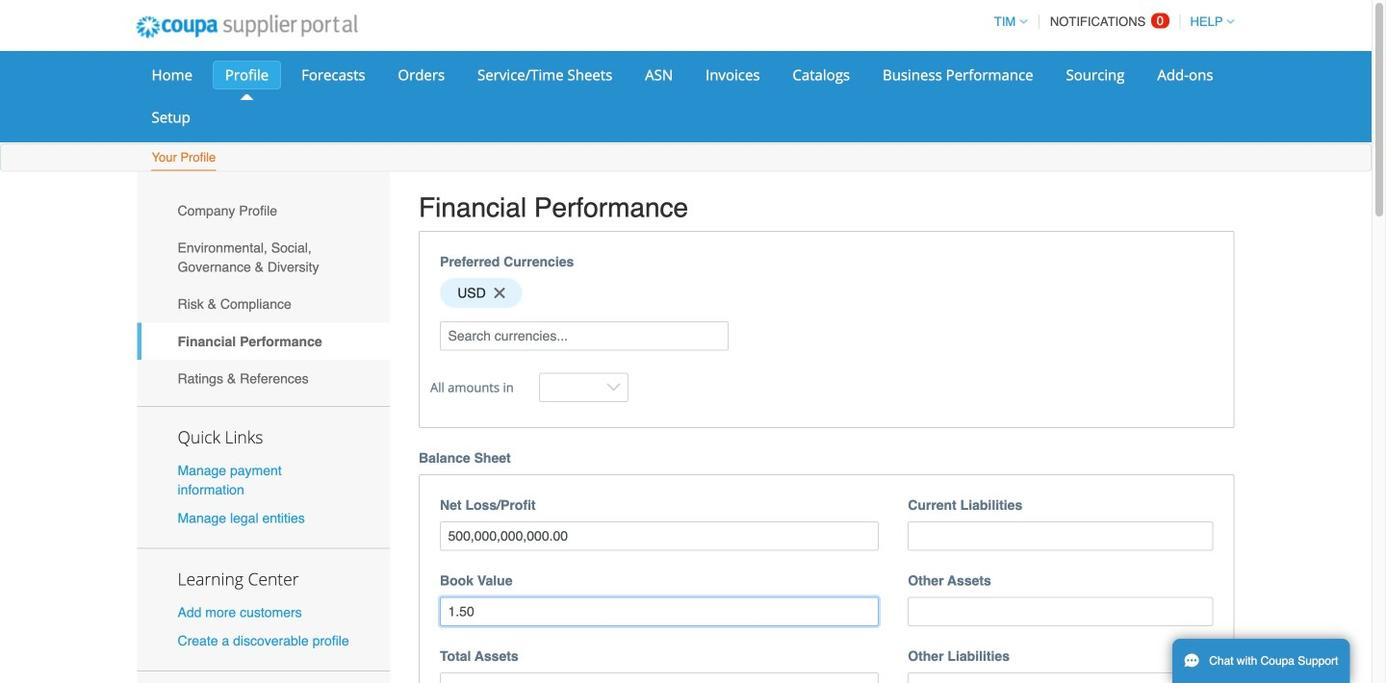 Task type: describe. For each thing, give the bounding box(es) containing it.
coupa supplier portal image
[[123, 3, 371, 51]]



Task type: vqa. For each thing, say whether or not it's contained in the screenshot.
Search Currencies... field
yes



Task type: locate. For each thing, give the bounding box(es) containing it.
Search currencies... field
[[440, 322, 729, 351]]

None text field
[[440, 522, 879, 551], [908, 597, 1214, 627], [440, 673, 879, 684], [440, 522, 879, 551], [908, 597, 1214, 627], [440, 673, 879, 684]]

navigation
[[986, 3, 1235, 40]]

selected list box
[[433, 274, 1221, 313]]

option
[[440, 278, 522, 308]]

option inside "selected" list box
[[440, 278, 522, 308]]

None text field
[[908, 522, 1214, 551], [440, 597, 879, 627], [908, 673, 1214, 684], [908, 522, 1214, 551], [440, 597, 879, 627], [908, 673, 1214, 684]]



